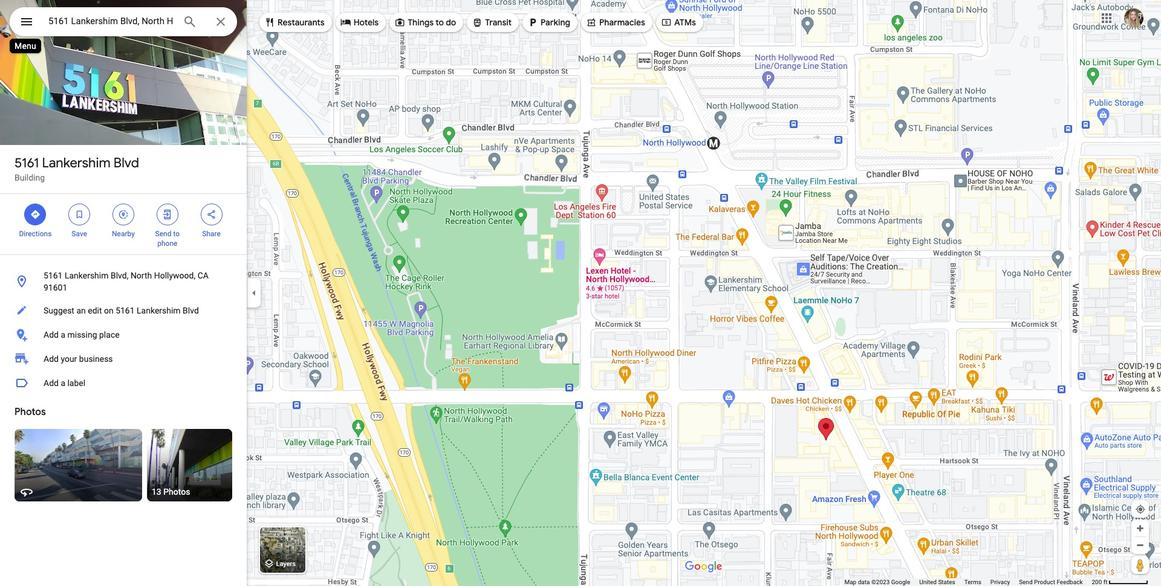 Task type: describe. For each thing, give the bounding box(es) containing it.
footer inside google maps element
[[845, 579, 1092, 587]]

add your business link
[[0, 347, 247, 371]]

send to phone
[[155, 230, 180, 248]]

send product feedback
[[1019, 580, 1083, 586]]

a for missing
[[61, 330, 65, 340]]

show street view coverage image
[[1132, 557, 1149, 575]]

north
[[131, 271, 152, 281]]

atms
[[674, 17, 696, 28]]

missing
[[67, 330, 97, 340]]

photos inside button
[[163, 488, 190, 497]]

send for send product feedback
[[1019, 580, 1033, 586]]

transit
[[485, 17, 512, 28]]

13
[[152, 488, 161, 497]]

layers
[[276, 561, 296, 569]]

to inside  things to do
[[436, 17, 444, 28]]

a for label
[[61, 379, 65, 388]]

 parking
[[528, 16, 570, 29]]

map
[[845, 580, 857, 586]]

feedback
[[1057, 580, 1083, 586]]

zoom out image
[[1136, 541, 1145, 550]]

5161 lankershim blvd main content
[[0, 0, 247, 587]]

5161 lankershim blvd, north hollywood, ca 91601 button
[[0, 265, 247, 299]]

 pharmacies
[[586, 16, 645, 29]]

data
[[858, 580, 870, 586]]

91601
[[44, 283, 67, 293]]

add a label button
[[0, 371, 247, 396]]

map data ©2023 google
[[845, 580, 911, 586]]

suggest
[[44, 306, 74, 316]]

terms button
[[965, 579, 982, 587]]

send product feedback button
[[1019, 579, 1083, 587]]

building
[[15, 173, 45, 183]]

place
[[99, 330, 120, 340]]


[[661, 16, 672, 29]]

200
[[1092, 580, 1102, 586]]

directions
[[19, 230, 52, 238]]

blvd inside 5161 lankershim blvd building
[[114, 155, 139, 172]]

zoom in image
[[1136, 524, 1145, 534]]

 search field
[[10, 7, 237, 39]]

13 photos button
[[147, 430, 232, 502]]

pharmacies
[[599, 17, 645, 28]]

 atms
[[661, 16, 696, 29]]

phone
[[157, 240, 177, 248]]


[[395, 16, 405, 29]]

 hotels
[[340, 16, 379, 29]]

google maps element
[[0, 0, 1161, 587]]

share
[[202, 230, 221, 238]]


[[118, 208, 129, 221]]

an
[[76, 306, 86, 316]]


[[74, 208, 85, 221]]

privacy button
[[991, 579, 1010, 587]]

5161 for blvd
[[15, 155, 39, 172]]

terms
[[965, 580, 982, 586]]


[[162, 208, 173, 221]]

google account: michelle dermenjian  
(michelle.dermenjian@adept.ai) image
[[1125, 8, 1144, 28]]


[[472, 16, 483, 29]]



Task type: vqa. For each thing, say whether or not it's contained in the screenshot.


Task type: locate. For each thing, give the bounding box(es) containing it.
add left your
[[44, 354, 59, 364]]

to up phone
[[173, 230, 180, 238]]

send left the product
[[1019, 580, 1033, 586]]

1 vertical spatial blvd
[[183, 306, 199, 316]]

blvd inside button
[[183, 306, 199, 316]]

©2023
[[872, 580, 890, 586]]

do
[[446, 17, 456, 28]]

photos right 13 on the left bottom of the page
[[163, 488, 190, 497]]

label
[[67, 379, 85, 388]]

restaurants
[[278, 17, 325, 28]]

add a label
[[44, 379, 85, 388]]

edit
[[88, 306, 102, 316]]

footer
[[845, 579, 1092, 587]]

 transit
[[472, 16, 512, 29]]

0 vertical spatial to
[[436, 17, 444, 28]]

a inside add a missing place button
[[61, 330, 65, 340]]

add a missing place
[[44, 330, 120, 340]]

states
[[938, 580, 956, 586]]

200 ft button
[[1092, 580, 1149, 586]]

5161 up 91601
[[44, 271, 63, 281]]

5161 up "building"
[[15, 155, 39, 172]]


[[19, 13, 34, 30]]

0 vertical spatial send
[[155, 230, 171, 238]]

a left missing
[[61, 330, 65, 340]]

things
[[408, 17, 434, 28]]

your
[[61, 354, 77, 364]]

1 vertical spatial 5161
[[44, 271, 63, 281]]

0 horizontal spatial send
[[155, 230, 171, 238]]

0 vertical spatial a
[[61, 330, 65, 340]]

to
[[436, 17, 444, 28], [173, 230, 180, 238]]

blvd down the ca
[[183, 306, 199, 316]]

2 vertical spatial 5161
[[116, 306, 135, 316]]

0 horizontal spatial to
[[173, 230, 180, 238]]

2 add from the top
[[44, 354, 59, 364]]

photos down add a label
[[15, 407, 46, 419]]

5161 lankershim blvd building
[[15, 155, 139, 183]]

lankershim inside 5161 lankershim blvd, north hollywood, ca 91601
[[65, 271, 109, 281]]

to left the do
[[436, 17, 444, 28]]

0 horizontal spatial 5161
[[15, 155, 39, 172]]


[[586, 16, 597, 29]]

lankershim
[[42, 155, 111, 172], [65, 271, 109, 281], [137, 306, 181, 316]]

business
[[79, 354, 113, 364]]

collapse side panel image
[[247, 287, 261, 300]]

united states button
[[920, 579, 956, 587]]


[[206, 208, 217, 221]]

ft
[[1104, 580, 1108, 586]]

1 horizontal spatial photos
[[163, 488, 190, 497]]

footer containing map data ©2023 google
[[845, 579, 1092, 587]]

13 photos
[[152, 488, 190, 497]]

0 vertical spatial blvd
[[114, 155, 139, 172]]


[[528, 16, 538, 29]]

5161
[[15, 155, 39, 172], [44, 271, 63, 281], [116, 306, 135, 316]]

send inside send to phone
[[155, 230, 171, 238]]

a
[[61, 330, 65, 340], [61, 379, 65, 388]]

1 vertical spatial to
[[173, 230, 180, 238]]

none field inside 5161 lankershim blvd, north hollywood, ca 91601 field
[[48, 14, 173, 28]]

2 a from the top
[[61, 379, 65, 388]]

on
[[104, 306, 114, 316]]

photos
[[15, 407, 46, 419], [163, 488, 190, 497]]

add left label
[[44, 379, 59, 388]]

add for add a missing place
[[44, 330, 59, 340]]

 restaurants
[[264, 16, 325, 29]]

suggest an edit on 5161 lankershim blvd button
[[0, 299, 247, 323]]

0 horizontal spatial photos
[[15, 407, 46, 419]]

200 ft
[[1092, 580, 1108, 586]]

5161 inside button
[[116, 306, 135, 316]]

ca
[[198, 271, 209, 281]]

0 vertical spatial 5161
[[15, 155, 39, 172]]

lankershim inside 5161 lankershim blvd building
[[42, 155, 111, 172]]

lankershim up "building"
[[42, 155, 111, 172]]

1 vertical spatial a
[[61, 379, 65, 388]]

add for add a label
[[44, 379, 59, 388]]


[[340, 16, 351, 29]]

5161 inside 5161 lankershim blvd building
[[15, 155, 39, 172]]

add down 'suggest'
[[44, 330, 59, 340]]

 button
[[10, 7, 44, 39]]

hotels
[[354, 17, 379, 28]]

5161 right on
[[116, 306, 135, 316]]

add your business
[[44, 354, 113, 364]]

5161 inside 5161 lankershim blvd, north hollywood, ca 91601
[[44, 271, 63, 281]]

add for add your business
[[44, 354, 59, 364]]

5161 for blvd,
[[44, 271, 63, 281]]

add a missing place button
[[0, 323, 247, 347]]

5161 Lankershim Blvd, North Hollywood, CA 91601 field
[[10, 7, 237, 36]]

lankershim left "blvd,"
[[65, 271, 109, 281]]

1 vertical spatial send
[[1019, 580, 1033, 586]]

hollywood,
[[154, 271, 196, 281]]

2 vertical spatial lankershim
[[137, 306, 181, 316]]

1 horizontal spatial to
[[436, 17, 444, 28]]

0 vertical spatial lankershim
[[42, 155, 111, 172]]

add
[[44, 330, 59, 340], [44, 354, 59, 364], [44, 379, 59, 388]]

1 vertical spatial lankershim
[[65, 271, 109, 281]]

a inside add a label button
[[61, 379, 65, 388]]

to inside send to phone
[[173, 230, 180, 238]]

0 horizontal spatial blvd
[[114, 155, 139, 172]]

5161 lankershim blvd, north hollywood, ca 91601
[[44, 271, 209, 293]]

suggest an edit on 5161 lankershim blvd
[[44, 306, 199, 316]]

send inside button
[[1019, 580, 1033, 586]]

1 horizontal spatial 5161
[[44, 271, 63, 281]]

0 vertical spatial add
[[44, 330, 59, 340]]

blvd,
[[111, 271, 129, 281]]

send for send to phone
[[155, 230, 171, 238]]

1 horizontal spatial send
[[1019, 580, 1033, 586]]

None field
[[48, 14, 173, 28]]

show your location image
[[1135, 505, 1146, 515]]

lankershim down hollywood,
[[137, 306, 181, 316]]

blvd up 
[[114, 155, 139, 172]]

nearby
[[112, 230, 135, 238]]

1 a from the top
[[61, 330, 65, 340]]


[[264, 16, 275, 29]]

lankershim inside button
[[137, 306, 181, 316]]

save
[[72, 230, 87, 238]]

send up phone
[[155, 230, 171, 238]]

google
[[891, 580, 911, 586]]

1 vertical spatial photos
[[163, 488, 190, 497]]

united states
[[920, 580, 956, 586]]

lankershim for blvd,
[[65, 271, 109, 281]]

2 horizontal spatial 5161
[[116, 306, 135, 316]]

blvd
[[114, 155, 139, 172], [183, 306, 199, 316]]

lankershim for blvd
[[42, 155, 111, 172]]

 things to do
[[395, 16, 456, 29]]

a left label
[[61, 379, 65, 388]]

privacy
[[991, 580, 1010, 586]]

1 horizontal spatial blvd
[[183, 306, 199, 316]]

parking
[[541, 17, 570, 28]]

actions for 5161 lankershim blvd region
[[0, 194, 247, 255]]

3 add from the top
[[44, 379, 59, 388]]

2 vertical spatial add
[[44, 379, 59, 388]]


[[30, 208, 41, 221]]

send
[[155, 230, 171, 238], [1019, 580, 1033, 586]]

united
[[920, 580, 937, 586]]

0 vertical spatial photos
[[15, 407, 46, 419]]

1 add from the top
[[44, 330, 59, 340]]

1 vertical spatial add
[[44, 354, 59, 364]]

product
[[1034, 580, 1056, 586]]



